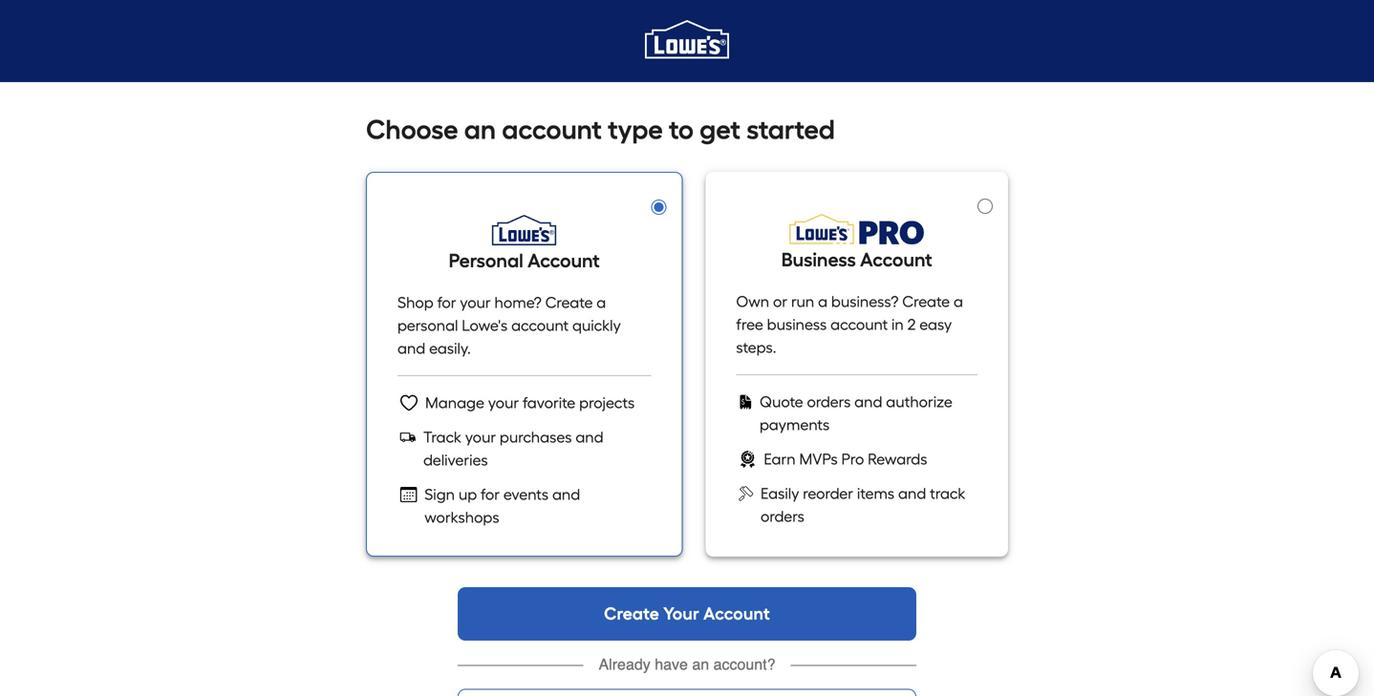 Task type: describe. For each thing, give the bounding box(es) containing it.
account?
[[714, 656, 776, 674]]

create inside button
[[604, 604, 660, 625]]

orders inside quote orders and authorize payments
[[807, 393, 851, 412]]

pro quotes image
[[737, 391, 755, 414]]

mvps
[[800, 451, 838, 469]]

and inside easily reorder items and track orders
[[899, 485, 927, 503]]

quote
[[760, 393, 804, 412]]

account left type
[[502, 114, 602, 146]]

business
[[767, 316, 827, 334]]

already have an account?
[[599, 656, 776, 674]]

easily.
[[429, 340, 471, 358]]

quote orders and authorize payments
[[760, 393, 953, 434]]

run
[[792, 293, 815, 311]]

events
[[504, 486, 549, 504]]

and inside shop for your home? create a personal lowe's account quickly and easily.
[[398, 340, 426, 358]]

shop
[[398, 294, 434, 312]]

your for manage
[[488, 394, 519, 413]]

business account
[[782, 249, 933, 271]]

workshops
[[425, 509, 500, 527]]

personal
[[398, 317, 458, 335]]

choose
[[366, 114, 458, 146]]

get
[[700, 114, 741, 146]]

for inside shop for your home? create a personal lowe's account quickly and easily.
[[437, 294, 457, 312]]

type
[[608, 114, 663, 146]]

earn
[[764, 451, 796, 469]]

orders inside easily reorder items and track orders
[[761, 508, 805, 526]]

started
[[747, 114, 835, 146]]

home?
[[495, 294, 542, 312]]

free
[[737, 316, 764, 334]]

lowe's home improvement logo image
[[645, 0, 729, 83]]

create your account button
[[458, 588, 917, 641]]

heart outlined image
[[398, 392, 421, 415]]

personal
[[449, 250, 524, 272]]

sign
[[425, 486, 455, 504]]

for inside sign up for events and workshops
[[481, 486, 500, 504]]

have
[[655, 656, 688, 674]]

authorize
[[886, 393, 953, 412]]

or
[[773, 293, 788, 311]]

track your purchases and deliveries
[[423, 429, 604, 470]]

favorite
[[523, 394, 576, 413]]

lowe's
[[462, 317, 508, 335]]

account for business account
[[861, 249, 933, 271]]

easily
[[761, 485, 800, 503]]

truck image
[[398, 426, 419, 449]]

0 vertical spatial an
[[464, 114, 496, 146]]

deliveries
[[423, 452, 488, 470]]

pro
[[842, 451, 865, 469]]

to
[[669, 114, 694, 146]]

shop for your home? create a personal lowe's account quickly and easily.
[[398, 294, 621, 358]]

account inside shop for your home? create a personal lowe's account quickly and easily.
[[512, 317, 569, 335]]

your
[[664, 604, 700, 625]]



Task type: vqa. For each thing, say whether or not it's contained in the screenshot.
the rightmost orders
yes



Task type: locate. For each thing, give the bounding box(es) containing it.
already
[[599, 656, 651, 674]]

own or run a business? create a free business account in 2 easy steps.
[[737, 293, 964, 357]]

account down 'home?'
[[512, 317, 569, 335]]

1 horizontal spatial create
[[604, 604, 660, 625]]

0 horizontal spatial an
[[464, 114, 496, 146]]

orders down easily
[[761, 508, 805, 526]]

account
[[861, 249, 933, 271], [528, 250, 600, 272], [704, 604, 770, 625]]

own
[[737, 293, 770, 311]]

for
[[437, 294, 457, 312], [481, 486, 500, 504]]

create inside the own or run a business? create a free business account in 2 easy steps.
[[903, 293, 950, 311]]

account inside button
[[704, 604, 770, 625]]

up
[[459, 486, 477, 504]]

a inside shop for your home? create a personal lowe's account quickly and easily.
[[597, 294, 606, 312]]

business?
[[832, 293, 899, 311]]

and right "events" at the bottom of page
[[553, 486, 581, 504]]

0 vertical spatial orders
[[807, 393, 851, 412]]

and inside sign up for events and workshops
[[553, 486, 581, 504]]

and left authorize
[[855, 393, 883, 412]]

manage
[[425, 394, 485, 413]]

and inside quote orders and authorize payments
[[855, 393, 883, 412]]

and down projects
[[576, 429, 604, 447]]

easily reorder items and track orders
[[761, 485, 966, 526]]

0 horizontal spatial create
[[545, 294, 593, 312]]

track
[[930, 485, 966, 503]]

account for personal account
[[528, 250, 600, 272]]

purchases
[[500, 429, 572, 447]]

1 horizontal spatial orders
[[807, 393, 851, 412]]

items
[[857, 485, 895, 503]]

for right up
[[481, 486, 500, 504]]

create left your at bottom
[[604, 604, 660, 625]]

orders
[[807, 393, 851, 412], [761, 508, 805, 526]]

account up 'home?'
[[528, 250, 600, 272]]

2 horizontal spatial a
[[954, 293, 964, 311]]

0 horizontal spatial account
[[528, 250, 600, 272]]

rewards
[[868, 451, 928, 469]]

1 vertical spatial orders
[[761, 508, 805, 526]]

account up account?
[[704, 604, 770, 625]]

a up quickly
[[597, 294, 606, 312]]

projects
[[579, 394, 635, 413]]

account down business?
[[831, 316, 888, 334]]

create up easy
[[903, 293, 950, 311]]

orders up payments
[[807, 393, 851, 412]]

a right business?
[[954, 293, 964, 311]]

business
[[782, 249, 856, 271]]

2
[[908, 316, 916, 334]]

1 horizontal spatial a
[[818, 293, 828, 311]]

1 vertical spatial an
[[692, 656, 709, 674]]

your inside shop for your home? create a personal lowe's account quickly and easily.
[[460, 294, 491, 312]]

choose an account type to get started
[[366, 114, 835, 146]]

account inside the own or run a business? create a free business account in 2 easy steps.
[[831, 316, 888, 334]]

0 horizontal spatial for
[[437, 294, 457, 312]]

steps.
[[737, 339, 777, 357]]

and inside track your purchases and deliveries
[[576, 429, 604, 447]]

a
[[818, 293, 828, 311], [954, 293, 964, 311], [597, 294, 606, 312]]

quickly
[[573, 317, 621, 335]]

0 vertical spatial your
[[460, 294, 491, 312]]

1 vertical spatial your
[[488, 394, 519, 413]]

earn mvps pro rewards
[[764, 451, 928, 469]]

an
[[464, 114, 496, 146], [692, 656, 709, 674]]

payments
[[760, 416, 830, 434]]

account up business?
[[861, 249, 933, 271]]

in
[[892, 316, 904, 334]]

calendar image
[[398, 484, 420, 507]]

your for track
[[465, 429, 496, 447]]

create
[[903, 293, 950, 311], [545, 294, 593, 312], [604, 604, 660, 625]]

manage your favorite projects
[[425, 394, 635, 413]]

your
[[460, 294, 491, 312], [488, 394, 519, 413], [465, 429, 496, 447]]

1 horizontal spatial for
[[481, 486, 500, 504]]

your left favorite
[[488, 394, 519, 413]]

2 horizontal spatial account
[[861, 249, 933, 271]]

0 horizontal spatial orders
[[761, 508, 805, 526]]

track
[[423, 429, 462, 447]]

0 vertical spatial for
[[437, 294, 457, 312]]

and left the track
[[899, 485, 927, 503]]

a right run
[[818, 293, 828, 311]]

and
[[398, 340, 426, 358], [855, 393, 883, 412], [576, 429, 604, 447], [899, 485, 927, 503], [553, 486, 581, 504]]

an right choose
[[464, 114, 496, 146]]

easy
[[920, 316, 952, 334]]

an right have
[[692, 656, 709, 674]]

1 vertical spatial for
[[481, 486, 500, 504]]

account
[[502, 114, 602, 146], [831, 316, 888, 334], [512, 317, 569, 335]]

reorder
[[803, 485, 854, 503]]

1 horizontal spatial an
[[692, 656, 709, 674]]

your inside track your purchases and deliveries
[[465, 429, 496, 447]]

and down personal
[[398, 340, 426, 358]]

for up personal
[[437, 294, 457, 312]]

your up deliveries
[[465, 429, 496, 447]]

0 horizontal spatial a
[[597, 294, 606, 312]]

create inside shop for your home? create a personal lowe's account quickly and easily.
[[545, 294, 593, 312]]

create your account
[[604, 604, 770, 625]]

create up quickly
[[545, 294, 593, 312]]

2 vertical spatial your
[[465, 429, 496, 447]]

offers image
[[737, 448, 759, 471]]

personal account
[[449, 250, 600, 272]]

paint image
[[737, 483, 756, 506]]

1 horizontal spatial account
[[704, 604, 770, 625]]

your up the lowe's
[[460, 294, 491, 312]]

2 horizontal spatial create
[[903, 293, 950, 311]]

sign up for events and workshops
[[425, 486, 581, 527]]



